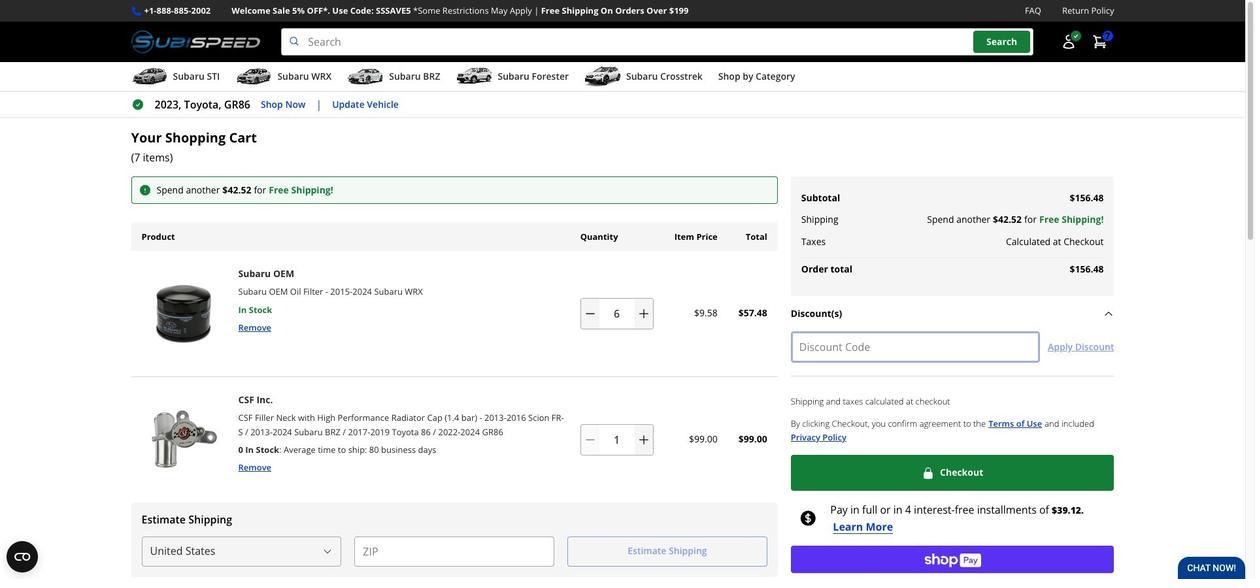 Task type: locate. For each thing, give the bounding box(es) containing it.
1 vertical spatial increment image
[[637, 433, 650, 446]]

1 increment image from the top
[[637, 307, 650, 320]]

decrement image
[[584, 307, 597, 320]]

open widget image
[[7, 541, 38, 573]]

0 vertical spatial increment image
[[637, 307, 650, 320]]

increment image right decrement icon
[[637, 433, 650, 446]]

country select image
[[323, 546, 333, 557]]

None number field
[[580, 298, 654, 329], [580, 424, 654, 456], [580, 298, 654, 329], [580, 424, 654, 456]]

button image
[[1061, 34, 1077, 50]]

buy with shop pay image
[[924, 552, 982, 567]]

a subaru crosstrek thumbnail image image
[[585, 67, 621, 86]]

subispeed logo image
[[131, 28, 260, 56]]

2 increment image from the top
[[637, 433, 650, 446]]

sub15208aa170 oem subaru oil filter - 2015-2020 wrx, image
[[136, 267, 231, 361]]

increment image
[[637, 307, 650, 320], [637, 433, 650, 446]]

increment image right decrement image on the left of page
[[637, 307, 650, 320]]



Task type: vqa. For each thing, say whether or not it's contained in the screenshot.
Discount Code field at bottom right
yes



Task type: describe. For each thing, give the bounding box(es) containing it.
decrement image
[[584, 433, 597, 446]]

search input field
[[281, 28, 1034, 56]]

a subaru brz thumbnail image image
[[347, 67, 384, 86]]

a subaru sti thumbnail image image
[[131, 67, 168, 86]]

a subaru wrx thumbnail image image
[[236, 67, 272, 86]]

a subaru forester thumbnail image image
[[456, 67, 493, 86]]

increment image for decrement icon
[[637, 433, 650, 446]]

Zip text field
[[355, 537, 555, 567]]

Discount Code field
[[791, 332, 1040, 363]]

increment image for decrement image on the left of page
[[637, 307, 650, 320]]

Country Select button
[[142, 537, 342, 567]]

csf8044 the all-aluminum filler neck will include a high-pressure radiator cap to fit the subaru brz., image
[[136, 393, 231, 487]]



